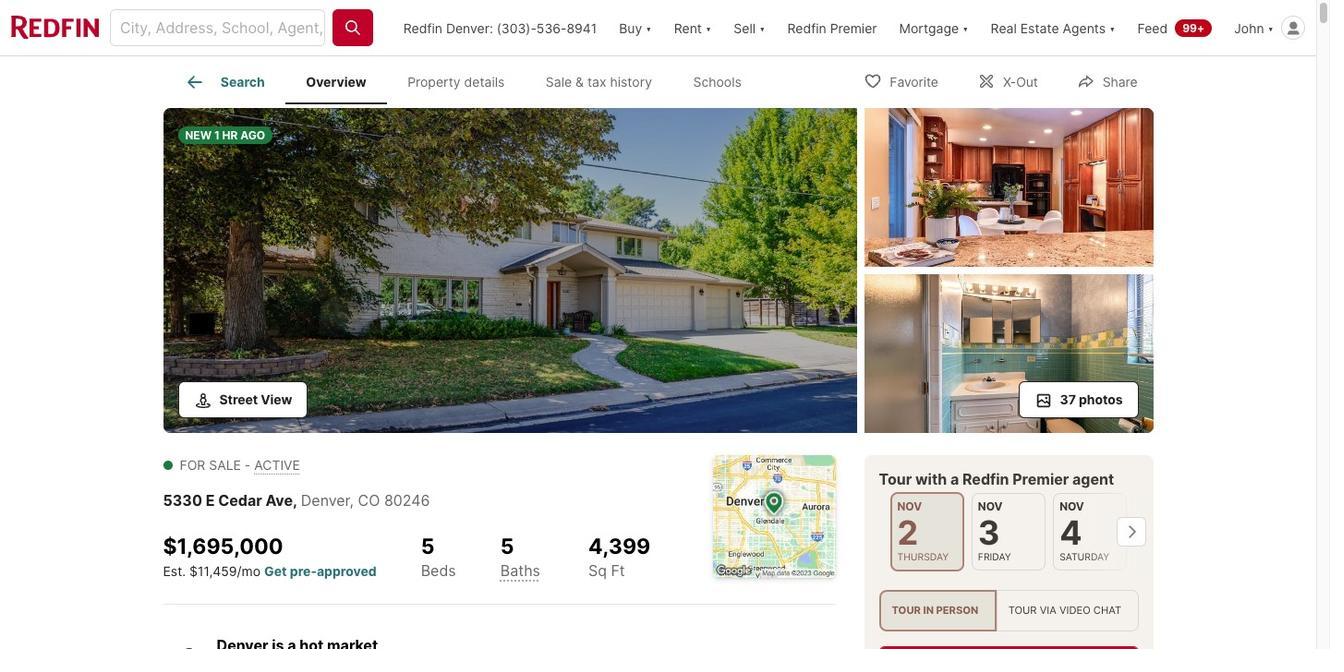 Task type: vqa. For each thing, say whether or not it's contained in the screenshot.
list box on the right
yes



Task type: locate. For each thing, give the bounding box(es) containing it.
redfin for redfin denver: (303)-536-8941
[[403, 20, 442, 36]]

▾ right buy
[[646, 20, 652, 36]]

submit search image
[[344, 18, 362, 37]]

x-
[[1003, 73, 1016, 89]]

sell ▾ button
[[723, 0, 776, 55]]

nov
[[898, 499, 922, 513], [978, 499, 1003, 513], [1060, 499, 1084, 513]]

nov inside nov 4 saturday
[[1060, 499, 1084, 513]]

1
[[214, 128, 220, 142]]

▾ right "rent"
[[706, 20, 712, 36]]

sale & tax history tab
[[525, 60, 673, 104]]

sale & tax history
[[546, 74, 652, 90]]

tab list
[[163, 56, 777, 104]]

▾ right sell
[[759, 20, 765, 36]]

2 , from the left
[[350, 491, 354, 510]]

5
[[421, 534, 435, 559], [500, 534, 514, 559]]

redfin
[[403, 20, 442, 36], [788, 20, 827, 36], [963, 470, 1009, 488]]

37 photos button
[[1019, 381, 1139, 418]]

536-
[[537, 20, 567, 36]]

redfin right the a
[[963, 470, 1009, 488]]

buy
[[619, 20, 642, 36]]

0 vertical spatial premier
[[830, 20, 877, 36]]

new
[[185, 128, 212, 142]]

tour left via
[[1009, 604, 1037, 617]]

5 inside "5 beds"
[[421, 534, 435, 559]]

None button
[[890, 492, 964, 572], [972, 493, 1046, 571], [1053, 493, 1128, 571], [890, 492, 964, 572], [972, 493, 1046, 571], [1053, 493, 1128, 571]]

▾ inside sell ▾ dropdown button
[[759, 20, 765, 36]]

5 inside the 5 baths
[[500, 534, 514, 559]]

▾ inside real estate agents ▾ link
[[1110, 20, 1116, 36]]

▾ for rent ▾
[[706, 20, 712, 36]]

2 horizontal spatial nov
[[1060, 499, 1084, 513]]

4,399
[[588, 534, 651, 559]]

0 horizontal spatial nov
[[898, 499, 922, 513]]

nov down with at bottom right
[[898, 499, 922, 513]]

share
[[1103, 73, 1138, 89]]

redfin left the denver:
[[403, 20, 442, 36]]

3 nov from the left
[[1060, 499, 1084, 513]]

▾ right john
[[1268, 20, 1274, 36]]

$1,695,000 est. $11,459 /mo get pre-approved
[[163, 534, 377, 579]]

0 horizontal spatial 5
[[421, 534, 435, 559]]

overview
[[306, 74, 366, 90]]

$1,695,000
[[163, 534, 283, 559]]

5330 e cedar ave, denver, co 80246 image
[[163, 108, 857, 433], [864, 108, 1153, 267], [864, 274, 1153, 433]]

buy ▾ button
[[608, 0, 663, 55]]

friday
[[978, 551, 1011, 563]]

new 1 hr ago
[[185, 128, 265, 142]]

nov down tour with a redfin premier agent
[[978, 499, 1003, 513]]

tour for tour via video chat
[[1009, 604, 1037, 617]]

5330 e cedar ave , denver , co 80246
[[163, 491, 430, 510]]

approved
[[317, 564, 377, 579]]

0 horizontal spatial premier
[[830, 20, 877, 36]]

2 5 from the left
[[500, 534, 514, 559]]

ave
[[266, 491, 293, 510]]

6 ▾ from the left
[[1268, 20, 1274, 36]]

1 5 from the left
[[421, 534, 435, 559]]

▾ for john ▾
[[1268, 20, 1274, 36]]

, left co
[[350, 491, 354, 510]]

5 for 5 beds
[[421, 534, 435, 559]]

co
[[358, 491, 380, 510]]

2 nov from the left
[[978, 499, 1003, 513]]

tab list containing search
[[163, 56, 777, 104]]

buy ▾ button
[[619, 0, 652, 55]]

5 up 'beds' at the bottom
[[421, 534, 435, 559]]

▾ inside buy ▾ dropdown button
[[646, 20, 652, 36]]

premier up 'favorite' button
[[830, 20, 877, 36]]

, left the denver
[[293, 491, 297, 510]]

nov for 4
[[1060, 499, 1084, 513]]

redfin for redfin premier
[[788, 20, 827, 36]]

street view button
[[178, 381, 308, 418]]

nov 4 saturday
[[1060, 499, 1110, 563]]

0 horizontal spatial ,
[[293, 491, 297, 510]]

thursday
[[898, 551, 949, 563]]

5 for 5 baths
[[500, 534, 514, 559]]

sale
[[546, 74, 572, 90]]

▾ for buy ▾
[[646, 20, 652, 36]]

property details tab
[[387, 60, 525, 104]]

real estate agents ▾
[[991, 20, 1116, 36]]

1 ▾ from the left
[[646, 20, 652, 36]]

▾
[[646, 20, 652, 36], [706, 20, 712, 36], [759, 20, 765, 36], [963, 20, 969, 36], [1110, 20, 1116, 36], [1268, 20, 1274, 36]]

1 horizontal spatial redfin
[[788, 20, 827, 36]]

list box
[[879, 590, 1139, 632]]

0 horizontal spatial redfin
[[403, 20, 442, 36]]

sell ▾
[[734, 20, 765, 36]]

sell ▾ button
[[734, 0, 765, 55]]

hr
[[222, 128, 238, 142]]

redfin inside redfin premier button
[[788, 20, 827, 36]]

37 photos
[[1060, 391, 1123, 407]]

1 horizontal spatial 5
[[500, 534, 514, 559]]

1 horizontal spatial nov
[[978, 499, 1003, 513]]

redfin denver: (303)-536-8941
[[403, 20, 597, 36]]

street view
[[219, 391, 292, 407]]

5330
[[163, 491, 202, 510]]

▾ right mortgage
[[963, 20, 969, 36]]

denver
[[301, 491, 350, 510]]

tour left the in
[[892, 604, 921, 617]]

▾ inside mortgage ▾ dropdown button
[[963, 20, 969, 36]]

1 horizontal spatial ,
[[350, 491, 354, 510]]

5 ▾ from the left
[[1110, 20, 1116, 36]]

4 ▾ from the left
[[963, 20, 969, 36]]

&
[[576, 74, 584, 90]]

for
[[180, 457, 205, 473]]

tour left with at bottom right
[[879, 470, 912, 488]]

4
[[1060, 512, 1082, 553]]

feed
[[1138, 20, 1168, 36]]

1 nov from the left
[[898, 499, 922, 513]]

▾ right 'agents' on the top right of page
[[1110, 20, 1116, 36]]

tour
[[879, 470, 912, 488], [892, 604, 921, 617], [1009, 604, 1037, 617]]

premier left agent
[[1013, 470, 1069, 488]]

mortgage ▾ button
[[888, 0, 980, 55]]

nov down agent
[[1060, 499, 1084, 513]]

redfin right sell ▾ dropdown button
[[788, 20, 827, 36]]

City, Address, School, Agent, ZIP search field
[[110, 9, 325, 46]]

nov inside nov 2 thursday
[[898, 499, 922, 513]]

rent ▾ button
[[663, 0, 723, 55]]

5 up baths
[[500, 534, 514, 559]]

3 ▾ from the left
[[759, 20, 765, 36]]

via
[[1040, 604, 1057, 617]]

▾ inside rent ▾ dropdown button
[[706, 20, 712, 36]]

1 horizontal spatial premier
[[1013, 470, 1069, 488]]

nov inside nov 3 friday
[[978, 499, 1003, 513]]

1 vertical spatial premier
[[1013, 470, 1069, 488]]

get
[[264, 564, 287, 579]]

2 ▾ from the left
[[706, 20, 712, 36]]

beds
[[421, 562, 456, 580]]



Task type: describe. For each thing, give the bounding box(es) containing it.
real estate agents ▾ link
[[991, 0, 1116, 55]]

sq
[[588, 562, 607, 580]]

person
[[936, 604, 979, 617]]

video
[[1060, 604, 1091, 617]]

search
[[221, 74, 265, 90]]

map entry image
[[713, 455, 836, 578]]

$11,459
[[189, 564, 237, 579]]

3
[[978, 512, 1000, 553]]

5 beds
[[421, 534, 456, 580]]

2 horizontal spatial redfin
[[963, 470, 1009, 488]]

buy ▾
[[619, 20, 652, 36]]

nov for 3
[[978, 499, 1003, 513]]

active link
[[254, 457, 300, 473]]

nov 3 friday
[[978, 499, 1011, 563]]

schools
[[693, 74, 742, 90]]

property details
[[408, 74, 505, 90]]

real estate agents ▾ button
[[980, 0, 1127, 55]]

tour for tour in person
[[892, 604, 921, 617]]

▾ for sell ▾
[[759, 20, 765, 36]]

▾ for mortgage ▾
[[963, 20, 969, 36]]

search link
[[184, 71, 265, 93]]

agent
[[1073, 470, 1114, 488]]

out
[[1016, 73, 1038, 89]]

history
[[610, 74, 652, 90]]

redfin premier
[[788, 20, 877, 36]]

est.
[[163, 564, 186, 579]]

property
[[408, 74, 461, 90]]

80246
[[384, 491, 430, 510]]

schools tab
[[673, 60, 762, 104]]

in
[[923, 604, 934, 617]]

baths link
[[500, 562, 540, 580]]

mortgage ▾
[[899, 20, 969, 36]]

mortgage ▾ button
[[899, 0, 969, 55]]

/mo
[[237, 564, 261, 579]]

tour via video chat
[[1009, 604, 1122, 617]]

rent ▾ button
[[674, 0, 712, 55]]

e
[[206, 491, 215, 510]]

tour for tour with a redfin premier agent
[[879, 470, 912, 488]]

john
[[1234, 20, 1264, 36]]

share button
[[1061, 61, 1153, 99]]

street
[[219, 391, 258, 407]]

list box containing tour in person
[[879, 590, 1139, 632]]

with
[[915, 470, 947, 488]]

sell
[[734, 20, 756, 36]]

a
[[951, 470, 959, 488]]

overview tab
[[285, 60, 387, 104]]

tour in person
[[892, 604, 979, 617]]

redfin premier button
[[776, 0, 888, 55]]

5 baths
[[500, 534, 540, 580]]

denver:
[[446, 20, 493, 36]]

baths
[[500, 562, 540, 580]]

chat
[[1094, 604, 1122, 617]]

1 , from the left
[[293, 491, 297, 510]]

37
[[1060, 391, 1076, 407]]

get pre-approved link
[[264, 564, 377, 579]]

details
[[464, 74, 505, 90]]

rent
[[674, 20, 702, 36]]

agents
[[1063, 20, 1106, 36]]

x-out
[[1003, 73, 1038, 89]]

nov 2 thursday
[[898, 499, 949, 563]]

for sale - active
[[180, 457, 300, 473]]

tax
[[588, 74, 607, 90]]

next image
[[1116, 517, 1146, 547]]

sale
[[209, 457, 241, 473]]

rent ▾
[[674, 20, 712, 36]]

tour with a redfin premier agent
[[879, 470, 1114, 488]]

mortgage
[[899, 20, 959, 36]]

ft
[[611, 562, 625, 580]]

(303)-
[[497, 20, 537, 36]]

saturday
[[1060, 551, 1110, 563]]

favorite
[[890, 73, 939, 89]]

new 1 hr ago link
[[163, 108, 857, 437]]

john ▾
[[1234, 20, 1274, 36]]

-
[[245, 457, 251, 473]]

photos
[[1079, 391, 1123, 407]]

real
[[991, 20, 1017, 36]]

premier inside button
[[830, 20, 877, 36]]

cedar
[[218, 491, 262, 510]]

ago
[[240, 128, 265, 142]]

favorite button
[[848, 61, 954, 99]]

pre-
[[290, 564, 317, 579]]

view
[[261, 391, 292, 407]]

2
[[898, 512, 918, 553]]

nov for 2
[[898, 499, 922, 513]]

4,399 sq ft
[[588, 534, 651, 580]]



